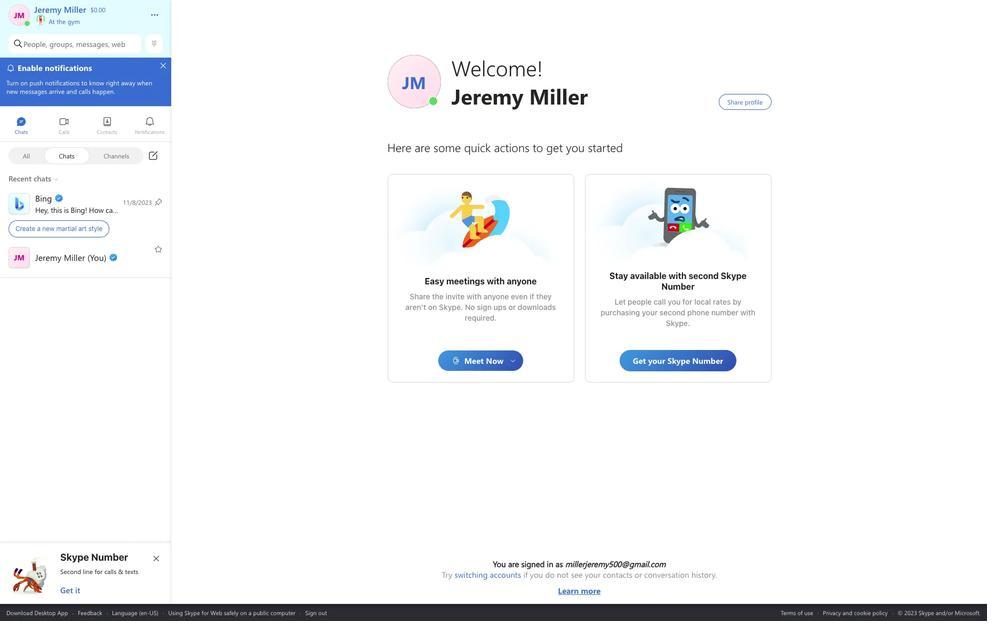 Task type: describe. For each thing, give the bounding box(es) containing it.
(en-
[[139, 609, 150, 617]]

create
[[15, 225, 35, 233]]

you are signed in as
[[493, 559, 566, 569]]

0 horizontal spatial you
[[138, 205, 150, 215]]

help
[[123, 205, 137, 215]]

gym
[[68, 17, 80, 26]]

language (en-us)
[[112, 609, 159, 617]]

1 vertical spatial skype
[[60, 552, 89, 563]]

app
[[57, 609, 68, 617]]

0 horizontal spatial number
[[91, 552, 128, 563]]

not
[[557, 569, 569, 580]]

required.
[[465, 313, 497, 322]]

sign
[[306, 609, 317, 617]]

people, groups, messages, web button
[[9, 34, 141, 53]]

purchasing
[[601, 308, 640, 317]]

as
[[556, 559, 563, 569]]

stay
[[610, 271, 628, 281]]

texts
[[125, 567, 138, 576]]

0 horizontal spatial a
[[37, 225, 41, 233]]

!
[[85, 205, 87, 215]]

for inside let people call you for local rates by purchasing your second phone number with skype.
[[683, 297, 693, 306]]

even
[[511, 292, 528, 301]]

download desktop app link
[[6, 609, 68, 617]]

anyone inside share the invite with anyone even if they aren't on skype. no sign ups or downloads required.
[[484, 292, 509, 301]]

desktop
[[34, 609, 56, 617]]

computer
[[271, 609, 296, 617]]

calls
[[104, 567, 117, 576]]

second line for calls & texts
[[60, 567, 138, 576]]

hey,
[[35, 205, 49, 215]]

chats
[[59, 151, 75, 160]]

with up ups
[[487, 276, 505, 286]]

use
[[805, 609, 814, 617]]

create a new martial art style
[[15, 225, 103, 233]]

all
[[23, 151, 30, 160]]

rates
[[713, 297, 731, 306]]

download
[[6, 609, 33, 617]]

people
[[628, 297, 652, 306]]

this
[[51, 205, 62, 215]]

web
[[112, 39, 125, 49]]

are
[[508, 559, 519, 569]]

phone
[[688, 308, 710, 317]]

out
[[318, 609, 327, 617]]

learn
[[558, 585, 579, 596]]

messages,
[[76, 39, 110, 49]]

channels
[[104, 151, 129, 160]]

sign
[[477, 303, 492, 312]]

with inside stay available with second skype number
[[669, 271, 687, 281]]

you inside 'try switching accounts if you do not see your contacts or conversation history. learn more'
[[530, 569, 543, 580]]

terms of use
[[781, 609, 814, 617]]

they
[[537, 292, 552, 301]]

no
[[465, 303, 475, 312]]

second
[[60, 567, 81, 576]]

people,
[[23, 39, 47, 49]]

0 horizontal spatial on
[[240, 609, 247, 617]]

cookie
[[854, 609, 871, 617]]

conversation
[[645, 569, 690, 580]]

hey, this is bing ! how can i help you today?
[[35, 205, 175, 215]]

skype inside stay available with second skype number
[[721, 271, 747, 281]]

2 vertical spatial skype
[[185, 609, 200, 617]]

language (en-us) link
[[112, 609, 159, 617]]

with inside share the invite with anyone even if they aren't on skype. no sign ups or downloads required.
[[467, 292, 482, 301]]

bing
[[71, 205, 85, 215]]

terms
[[781, 609, 796, 617]]

you inside let people call you for local rates by purchasing your second phone number with skype.
[[668, 297, 681, 306]]

do
[[546, 569, 555, 580]]

downloads
[[518, 303, 556, 312]]

language
[[112, 609, 137, 617]]

or inside share the invite with anyone even if they aren't on skype. no sign ups or downloads required.
[[509, 303, 516, 312]]

privacy
[[824, 609, 842, 617]]

art
[[78, 225, 87, 233]]

get
[[60, 585, 73, 595]]



Task type: vqa. For each thing, say whether or not it's contained in the screenshot.
Not
yes



Task type: locate. For each thing, give the bounding box(es) containing it.
1 horizontal spatial your
[[642, 308, 658, 317]]

easy meetings with anyone
[[425, 276, 537, 286]]

anyone
[[507, 276, 537, 286], [484, 292, 509, 301]]

contacts
[[603, 569, 633, 580]]

0 vertical spatial skype
[[721, 271, 747, 281]]

martial
[[56, 225, 77, 233]]

let
[[615, 297, 626, 306]]

0 vertical spatial second
[[689, 271, 719, 281]]

is
[[64, 205, 69, 215]]

on right safely
[[240, 609, 247, 617]]

second inside let people call you for local rates by purchasing your second phone number with skype.
[[660, 308, 686, 317]]

feedback
[[78, 609, 102, 617]]

using skype for web safely on a public computer link
[[168, 609, 296, 617]]

sign out link
[[306, 609, 327, 617]]

with up no
[[467, 292, 482, 301]]

number up calls
[[91, 552, 128, 563]]

mansurfer
[[449, 190, 487, 202]]

your down 'call'
[[642, 308, 658, 317]]

new
[[42, 225, 55, 233]]

skype number
[[60, 552, 128, 563]]

1 horizontal spatial for
[[202, 609, 209, 617]]

1 horizontal spatial number
[[662, 282, 695, 291]]

switching accounts link
[[455, 569, 521, 580]]

and
[[843, 609, 853, 617]]

0 vertical spatial the
[[57, 17, 66, 26]]

0 horizontal spatial the
[[57, 17, 66, 26]]

1 vertical spatial for
[[95, 567, 103, 576]]

anyone up ups
[[484, 292, 509, 301]]

skype up by
[[721, 271, 747, 281]]

1 vertical spatial number
[[91, 552, 128, 563]]

see
[[571, 569, 583, 580]]

0 vertical spatial if
[[530, 292, 535, 301]]

0 vertical spatial your
[[642, 308, 658, 317]]

people, groups, messages, web
[[23, 39, 125, 49]]

skype
[[721, 271, 747, 281], [60, 552, 89, 563], [185, 609, 200, 617]]

if inside 'try switching accounts if you do not see your contacts or conversation history. learn more'
[[524, 569, 528, 580]]

meetings
[[447, 276, 485, 286]]

you
[[138, 205, 150, 215], [668, 297, 681, 306], [530, 569, 543, 580]]

1 vertical spatial anyone
[[484, 292, 509, 301]]

2 horizontal spatial for
[[683, 297, 693, 306]]

second
[[689, 271, 719, 281], [660, 308, 686, 317]]

the right 'at'
[[57, 17, 66, 26]]

with down by
[[741, 308, 756, 317]]

easy
[[425, 276, 444, 286]]

sign out
[[306, 609, 327, 617]]

share the invite with anyone even if they aren't on skype. no sign ups or downloads required.
[[406, 292, 558, 322]]

if right "are"
[[524, 569, 528, 580]]

your inside 'try switching accounts if you do not see your contacts or conversation history. learn more'
[[585, 569, 601, 580]]

by
[[733, 297, 742, 306]]

local
[[695, 297, 711, 306]]

1 horizontal spatial you
[[530, 569, 543, 580]]

or right ups
[[509, 303, 516, 312]]

privacy and cookie policy
[[824, 609, 888, 617]]

signed
[[522, 559, 545, 569]]

anyone up even
[[507, 276, 537, 286]]

at the gym
[[47, 17, 80, 26]]

1 vertical spatial a
[[249, 609, 252, 617]]

safely
[[224, 609, 239, 617]]

with right "available"
[[669, 271, 687, 281]]

with
[[669, 271, 687, 281], [487, 276, 505, 286], [467, 292, 482, 301], [741, 308, 756, 317]]

1 vertical spatial the
[[432, 292, 444, 301]]

the inside button
[[57, 17, 66, 26]]

0 vertical spatial on
[[428, 303, 437, 312]]

0 horizontal spatial second
[[660, 308, 686, 317]]

for left web
[[202, 609, 209, 617]]

0 vertical spatial a
[[37, 225, 41, 233]]

2 vertical spatial for
[[202, 609, 209, 617]]

1 horizontal spatial a
[[249, 609, 252, 617]]

skype up second
[[60, 552, 89, 563]]

0 horizontal spatial for
[[95, 567, 103, 576]]

or right contacts
[[635, 569, 642, 580]]

of
[[798, 609, 803, 617]]

the inside share the invite with anyone even if they aren't on skype. no sign ups or downloads required.
[[432, 292, 444, 301]]

you right "help"
[[138, 205, 150, 215]]

policy
[[873, 609, 888, 617]]

a left the new at the left top of the page
[[37, 225, 41, 233]]

0 vertical spatial number
[[662, 282, 695, 291]]

1 vertical spatial skype.
[[666, 319, 691, 328]]

skype. inside let people call you for local rates by purchasing your second phone number with skype.
[[666, 319, 691, 328]]

call
[[654, 297, 666, 306]]

let people call you for local rates by purchasing your second phone number with skype.
[[601, 297, 758, 328]]

accounts
[[490, 569, 521, 580]]

2 vertical spatial you
[[530, 569, 543, 580]]

available
[[631, 271, 667, 281]]

the for gym
[[57, 17, 66, 26]]

0 vertical spatial anyone
[[507, 276, 537, 286]]

terms of use link
[[781, 609, 814, 617]]

a
[[37, 225, 41, 233], [249, 609, 252, 617]]

second inside stay available with second skype number
[[689, 271, 719, 281]]

if
[[530, 292, 535, 301], [524, 569, 528, 580]]

it
[[75, 585, 80, 595]]

download desktop app
[[6, 609, 68, 617]]

0 horizontal spatial if
[[524, 569, 528, 580]]

number
[[712, 308, 739, 317]]

skype. inside share the invite with anyone even if they aren't on skype. no sign ups or downloads required.
[[439, 303, 463, 312]]

aren't
[[406, 303, 426, 312]]

skype. down phone
[[666, 319, 691, 328]]

1 horizontal spatial if
[[530, 292, 535, 301]]

2 horizontal spatial you
[[668, 297, 681, 306]]

skype.
[[439, 303, 463, 312], [666, 319, 691, 328]]

for left local
[[683, 297, 693, 306]]

1 horizontal spatial the
[[432, 292, 444, 301]]

history.
[[692, 569, 717, 580]]

0 horizontal spatial skype.
[[439, 303, 463, 312]]

for right line
[[95, 567, 103, 576]]

how
[[89, 205, 104, 215]]

whosthis
[[646, 185, 679, 196]]

privacy and cookie policy link
[[824, 609, 888, 617]]

on inside share the invite with anyone even if they aren't on skype. no sign ups or downloads required.
[[428, 303, 437, 312]]

stay available with second skype number
[[610, 271, 749, 291]]

number up 'call'
[[662, 282, 695, 291]]

0 horizontal spatial your
[[585, 569, 601, 580]]

your right see
[[585, 569, 601, 580]]

1 vertical spatial or
[[635, 569, 642, 580]]

1 vertical spatial your
[[585, 569, 601, 580]]

0 horizontal spatial or
[[509, 303, 516, 312]]

0 vertical spatial for
[[683, 297, 693, 306]]

if up downloads
[[530, 292, 535, 301]]

1 horizontal spatial on
[[428, 303, 437, 312]]

learn more link
[[442, 580, 717, 596]]

with inside let people call you for local rates by purchasing your second phone number with skype.
[[741, 308, 756, 317]]

can
[[106, 205, 117, 215]]

if inside share the invite with anyone even if they aren't on skype. no sign ups or downloads required.
[[530, 292, 535, 301]]

at the gym button
[[34, 15, 140, 26]]

for inside skype number element
[[95, 567, 103, 576]]

0 vertical spatial skype.
[[439, 303, 463, 312]]

0 horizontal spatial skype
[[60, 552, 89, 563]]

or inside 'try switching accounts if you do not see your contacts or conversation history. learn more'
[[635, 569, 642, 580]]

for for using skype for web safely on a public computer
[[202, 609, 209, 617]]

share
[[410, 292, 430, 301]]

the
[[57, 17, 66, 26], [432, 292, 444, 301]]

1 vertical spatial second
[[660, 308, 686, 317]]

your inside let people call you for local rates by purchasing your second phone number with skype.
[[642, 308, 658, 317]]

1 horizontal spatial or
[[635, 569, 642, 580]]

on
[[428, 303, 437, 312], [240, 609, 247, 617]]

0 vertical spatial or
[[509, 303, 516, 312]]

us)
[[150, 609, 159, 617]]

the for invite
[[432, 292, 444, 301]]

for
[[683, 297, 693, 306], [95, 567, 103, 576], [202, 609, 209, 617]]

on down share
[[428, 303, 437, 312]]

the down easy
[[432, 292, 444, 301]]

number inside stay available with second skype number
[[662, 282, 695, 291]]

1 horizontal spatial second
[[689, 271, 719, 281]]

web
[[211, 609, 222, 617]]

in
[[547, 559, 554, 569]]

you right 'call'
[[668, 297, 681, 306]]

1 horizontal spatial skype.
[[666, 319, 691, 328]]

your
[[642, 308, 658, 317], [585, 569, 601, 580]]

at
[[49, 17, 55, 26]]

i
[[119, 205, 121, 215]]

you left 'do'
[[530, 569, 543, 580]]

line
[[83, 567, 93, 576]]

more
[[581, 585, 601, 596]]

1 vertical spatial if
[[524, 569, 528, 580]]

second up local
[[689, 271, 719, 281]]

tab list
[[0, 112, 171, 141]]

using skype for web safely on a public computer
[[168, 609, 296, 617]]

1 vertical spatial you
[[668, 297, 681, 306]]

style
[[88, 225, 103, 233]]

for for second line for calls & texts
[[95, 567, 103, 576]]

get it
[[60, 585, 80, 595]]

try switching accounts if you do not see your contacts or conversation history. learn more
[[442, 569, 717, 596]]

skype. down invite
[[439, 303, 463, 312]]

a left public
[[249, 609, 252, 617]]

0 vertical spatial you
[[138, 205, 150, 215]]

1 horizontal spatial skype
[[185, 609, 200, 617]]

groups,
[[49, 39, 74, 49]]

skype right using
[[185, 609, 200, 617]]

today?
[[152, 205, 173, 215]]

you
[[493, 559, 506, 569]]

2 horizontal spatial skype
[[721, 271, 747, 281]]

try
[[442, 569, 453, 580]]

skype number element
[[9, 552, 163, 595]]

1 vertical spatial on
[[240, 609, 247, 617]]

switching
[[455, 569, 488, 580]]

second down 'call'
[[660, 308, 686, 317]]



